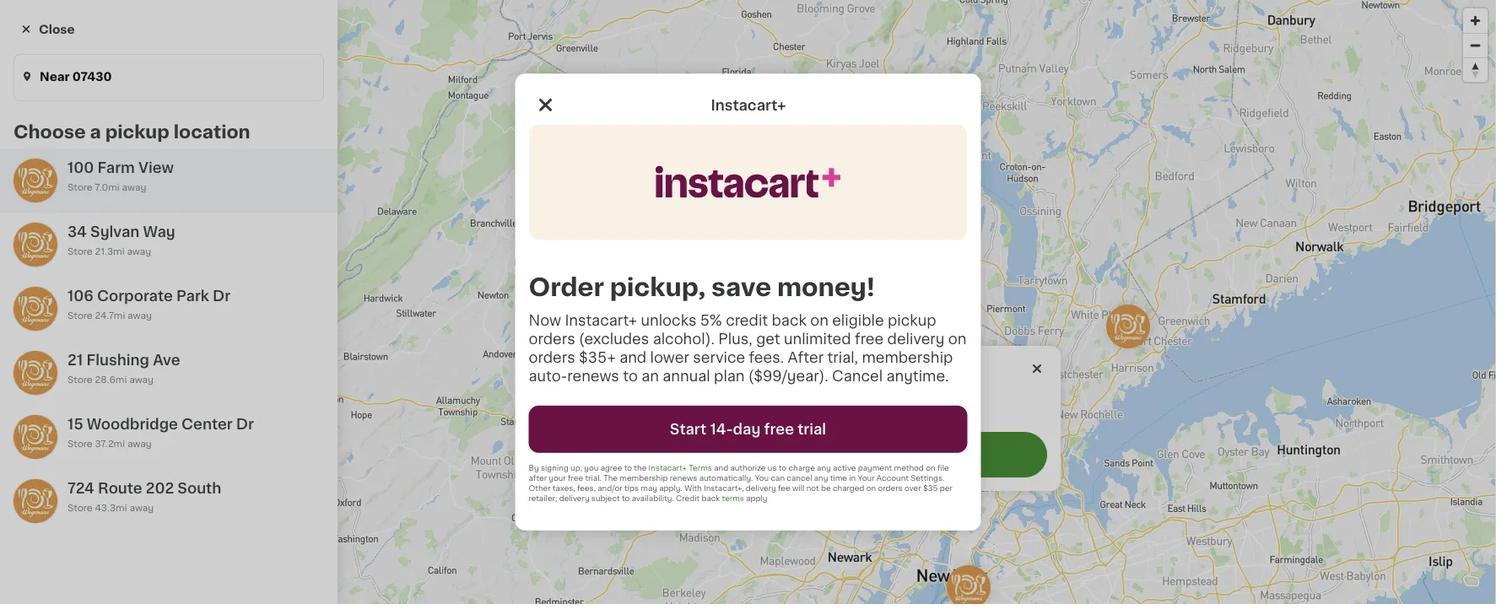 Task type: locate. For each thing, give the bounding box(es) containing it.
$ for cantaloupes
[[868, 357, 874, 366]]

3
[[416, 356, 427, 374], [874, 356, 886, 374], [788, 562, 797, 576]]

$1.48 each (estimated) element
[[712, 354, 851, 376]]

dr inside 15 woodbridge center dr store 37.2mi away
[[236, 417, 254, 432]]

organic down $2.13 each (estimated) element
[[621, 378, 668, 390]]

1 vertical spatial more
[[1318, 495, 1350, 507]]

credit up 'plus,'
[[726, 313, 768, 328]]

main content
[[219, 127, 1496, 604]]

map region
[[338, 0, 1496, 604]]

about for organic
[[559, 425, 587, 434]]

in for wegmans honeycrisp apples, bagged
[[1216, 428, 1225, 438]]

to left an
[[623, 369, 638, 383]]

1 more from the top
[[1318, 158, 1350, 170]]

2 item carousel region from the top
[[253, 484, 1463, 604]]

instacart+ down earn 5% credit back on every eligible pickup order!
[[711, 99, 786, 113]]

method
[[894, 464, 924, 472]]

48 right the center
[[253, 412, 266, 421]]

2 vertical spatial instacart+
[[649, 464, 687, 472]]

and/or
[[598, 485, 623, 492]]

1 vertical spatial pickup
[[105, 123, 169, 141]]

shop link
[[10, 319, 205, 353]]

100 inside popup button
[[1129, 87, 1152, 99]]

(est.) up ($99/year).
[[788, 355, 823, 368]]

cantaloupes
[[865, 378, 940, 390]]

authorize
[[730, 464, 766, 472]]

3 about from the left
[[1323, 425, 1352, 434]]

0 horizontal spatial apples
[[631, 395, 672, 407]]

100 down cancel
[[845, 384, 862, 393]]

1 horizontal spatial (est.)
[[788, 355, 823, 368]]

0 vertical spatial fresh
[[253, 155, 305, 173]]

2 view more button from the top
[[1279, 484, 1368, 518]]

/ up 0.46
[[589, 412, 593, 421]]

farm down cancel
[[864, 384, 888, 393]]

2 apples from the left
[[712, 395, 753, 407]]

view more button for fresh fruit
[[1279, 147, 1368, 181]]

1 horizontal spatial membership
[[862, 350, 953, 365]]

0 horizontal spatial 48
[[253, 412, 266, 421]]

bag down $ 9 19
[[1199, 412, 1217, 421]]

alcohol).
[[653, 332, 715, 346]]

wegmans down '$ 2 13'
[[559, 378, 618, 390]]

0 vertical spatial farm
[[1155, 87, 1188, 99]]

each inside 'element'
[[751, 355, 784, 368]]

many in stock for wegmans honeycrisp apples, bagged
[[1187, 428, 1254, 438]]

1 horizontal spatial organic
[[621, 378, 668, 390]]

wegmans sugar bee apples $3.49 / lb about 0.42 lb each
[[712, 378, 835, 434]]

dr inside "106 corporate park dr store 24.7mi away"
[[213, 289, 230, 303]]

6
[[1027, 356, 1039, 374]]

day
[[733, 422, 761, 437]]

on
[[738, 23, 757, 38], [810, 313, 829, 328], [948, 332, 967, 346], [926, 464, 936, 472], [867, 485, 876, 492], [728, 562, 747, 576]]

1 vertical spatial view more button
[[1279, 484, 1368, 518]]

store down 21
[[68, 375, 93, 384]]

oz down $ 9 19
[[1186, 412, 1197, 421]]

3 / from the left
[[1353, 412, 1357, 421]]

1 horizontal spatial apples,
[[1170, 395, 1215, 407]]

2 / from the left
[[742, 412, 746, 421]]

on up 'unlimited'
[[810, 313, 829, 328]]

bagged inside wegmans honeycrisp apples, bagged 48 oz bag
[[1218, 395, 1264, 407]]

0 horizontal spatial each (est.)
[[599, 355, 671, 368]]

away up sylvan
[[122, 183, 146, 192]]

bag inside wegmans honeycrisp apples, bagged 48 oz bag
[[1199, 412, 1217, 421]]

each down (excludes
[[599, 355, 632, 368]]

pickup left order!
[[863, 23, 914, 38]]

pickup
[[1065, 87, 1110, 99], [961, 87, 1003, 99]]

1 vertical spatial organic
[[621, 378, 668, 390]]

farm inside "wegmans 100 farm view store 7.0mi away"
[[864, 384, 888, 393]]

1 vertical spatial dr
[[236, 417, 254, 432]]

1 (est.) from the left
[[635, 355, 671, 368]]

0 horizontal spatial (est.)
[[635, 355, 671, 368]]

/ inside wegmans organic honeycrisp apples $4.59 / lb about 0.46 lb each
[[589, 412, 593, 421]]

us
[[768, 464, 777, 472]]

free right try
[[1045, 24, 1070, 36]]

2 vertical spatial farm
[[864, 384, 888, 393]]

back inside 'by signing up, you agree to the instacart+ terms and authorize us to charge any active payment method on file after your free trial. the membership renews automatically. you can cancel any time in your account settings. other taxes, fees, and/or tips may apply. with instacart+, delivery fee will not be charged on orders over $35 per retailer; delivery subject to availability. credit back terms apply'
[[702, 495, 720, 502]]

1 vertical spatial renews
[[670, 475, 697, 482]]

wegmans 100 farm view dialog dialog
[[777, 346, 1061, 491]]

100%
[[43, 264, 69, 273]]

$ inside $ 3 09
[[409, 357, 416, 366]]

1 each (est.) from the left
[[599, 355, 671, 368]]

add inside treatment tracker modal dialog
[[862, 562, 891, 576]]

2 horizontal spatial 3
[[874, 356, 886, 374]]

pickup locations list region
[[0, 0, 338, 604]]

$ 2 13
[[562, 356, 592, 374]]

wegmans down $ 9 19
[[1170, 378, 1230, 390]]

pickup inside popup button
[[1065, 87, 1110, 99]]

fresh for fresh fruit
[[253, 155, 305, 173]]

about down $8.69
[[1323, 425, 1352, 434]]

membership inside now instacart+ unlocks 5% credit back on eligible pickup orders (excludes alcohol). plus, get unlimited free delivery on orders $35+ and lower service fees. after trial, membership auto-renews to an annual plan ($99/year). cancel anytime.
[[862, 350, 953, 365]]

wegmans 21 flushing ave marker image
[[947, 565, 991, 604]]

near
[[40, 70, 70, 82]]

shop for shop
[[47, 330, 79, 342]]

many down "wegmans 100 farm view store 7.0mi away"
[[882, 412, 908, 421]]

0 vertical spatial view more
[[1286, 158, 1350, 170]]

oz right 12
[[1030, 395, 1041, 404]]

0 vertical spatial shop
[[47, 330, 79, 342]]

each inside wegmans organic honeycrisp apples $4.59 / lb about 0.46 lb each
[[624, 425, 647, 434]]

1 view more from the top
[[1286, 158, 1350, 170]]

2 vertical spatial 100
[[845, 384, 862, 393]]

item carousel region containing fresh vegetables
[[253, 484, 1463, 604]]

away down flushing
[[129, 375, 154, 384]]

apples, inside wegmans gala apples, bagged 48 oz bag
[[345, 378, 390, 390]]

eligible up trial,
[[832, 313, 884, 328]]

qualify.
[[966, 562, 1019, 576]]

stores
[[192, 89, 222, 98]]

chunks
[[1398, 395, 1443, 407]]

48 inside $ 1 48
[[731, 357, 744, 366]]

6 89
[[1027, 356, 1054, 374]]

2 horizontal spatial 48
[[1170, 412, 1183, 421]]

about down $3.49
[[712, 425, 740, 434]]

stock down wegmans honeycrisp apples, bagged 48 oz bag
[[1227, 428, 1254, 438]]

2 horizontal spatial about
[[1323, 425, 1352, 434]]

apples up $3.49
[[712, 395, 753, 407]]

1 down 'plus,'
[[721, 356, 729, 374]]

1 horizontal spatial bag
[[1199, 412, 1217, 421]]

dr right the center
[[236, 417, 254, 432]]

0 vertical spatial 5%
[[625, 23, 648, 38]]

many down wegmans honeycrisp apples, bagged 48 oz bag
[[1187, 428, 1214, 438]]

wegmans inside "wegmans 100 farm view store 7.0mi away"
[[845, 362, 918, 376]]

1 vertical spatial store
[[937, 448, 976, 462]]

free inside treatment tracker modal dialog
[[629, 562, 660, 576]]

$ left 19 at the bottom right of the page
[[1174, 357, 1180, 366]]

2 each (est.) from the left
[[751, 355, 823, 368]]

2 more from the top
[[1318, 495, 1350, 507]]

terms link
[[722, 495, 744, 502]]

on left every
[[738, 23, 757, 38]]

stock down wegmans pineapple, extra sweet 1 each
[[463, 428, 490, 438]]

0 vertical spatial honeycrisp
[[1233, 378, 1301, 390]]

wegmans inside "wegmans sugar bee apples $3.49 / lb about 0.42 lb each"
[[712, 378, 771, 390]]

1 about from the left
[[559, 425, 587, 434]]

$4.59
[[559, 412, 587, 421]]

(est.) inside the $1.48 each (estimated) 'element'
[[788, 355, 823, 368]]

1 vertical spatial eligible
[[832, 313, 884, 328]]

view inside 100 farm view store 7.0mi away
[[138, 161, 174, 175]]

farm right the at
[[1155, 87, 1188, 99]]

1 $ from the left
[[409, 357, 416, 366]]

0 horizontal spatial apples,
[[345, 378, 390, 390]]

0 vertical spatial pickup
[[863, 23, 914, 38]]

stock inside product group
[[1227, 428, 1254, 438]]

wegmans inside wegmans pineapple, extra sweet 1 each
[[406, 378, 465, 390]]

1 vertical spatial farm
[[98, 161, 135, 175]]

each right 0.46
[[624, 425, 647, 434]]

2 about from the left
[[712, 425, 740, 434]]

0 horizontal spatial dr
[[213, 289, 230, 303]]

1 horizontal spatial pickup
[[1065, 87, 1110, 99]]

produce
[[20, 490, 72, 501]]

dr for 106 corporate park dr
[[213, 289, 230, 303]]

membership down 'the' on the bottom left of the page
[[620, 475, 668, 482]]

credit right earn
[[652, 23, 695, 38]]

1 horizontal spatial 5%
[[700, 313, 722, 328]]

wegmans down $ 1 48
[[712, 378, 771, 390]]

store down 34
[[68, 247, 93, 256]]

1 vertical spatial instacart+
[[565, 313, 637, 328]]

1 bagged from the left
[[253, 395, 299, 407]]

3 left '09'
[[416, 356, 427, 374]]

15
[[68, 417, 83, 432]]

2 vertical spatial fresh
[[253, 492, 305, 510]]

charge
[[789, 464, 815, 472]]

1 vertical spatial fresh
[[1385, 378, 1418, 390]]

view inside "wegmans 100 farm view store 7.0mi away"
[[891, 384, 914, 393]]

7.0mi down cantaloupes
[[872, 400, 897, 410]]

store inside 724 route 202 south store 43.3mi away
[[68, 503, 93, 513]]

about
[[559, 425, 587, 434], [712, 425, 740, 434], [1323, 425, 1352, 434]]

0 vertical spatial instacart+
[[711, 99, 786, 113]]

about inside "wegmans sugar bee apples $3.49 / lb about 0.42 lb each"
[[712, 425, 740, 434]]

in for $8.69 / lb
[[1369, 442, 1378, 451]]

pickup down all stores link
[[105, 123, 169, 141]]

2 horizontal spatial instacart+
[[711, 99, 786, 113]]

1 horizontal spatial renews
[[670, 475, 697, 482]]

1 vertical spatial honeycrisp
[[559, 395, 628, 407]]

each (est.) up ($99/year).
[[751, 355, 823, 368]]

shop for shop this store
[[862, 448, 901, 462]]

2 vertical spatial pickup
[[888, 313, 937, 328]]

honeycrisp
[[1233, 378, 1301, 390], [559, 395, 628, 407]]

oz inside wegmans gala apples, bagged 48 oz bag
[[268, 412, 279, 421]]

pickup at 100 farm view
[[1065, 87, 1223, 99]]

item carousel region containing fresh fruit
[[253, 147, 1463, 471]]

0 vertical spatial and
[[620, 350, 647, 365]]

view more for fruit
[[1286, 158, 1350, 170]]

48 down 9 in the right of the page
[[1170, 412, 1183, 421]]

0 horizontal spatial bag
[[282, 412, 300, 421]]

delivery up 49
[[888, 332, 945, 346]]

lb up 0.46
[[595, 412, 604, 421]]

48 inside wegmans honeycrisp apples, bagged 48 oz bag
[[1170, 412, 1183, 421]]

shop up the 'payment' at the right of the page
[[862, 448, 901, 462]]

sylvan
[[90, 225, 140, 239]]

more
[[1053, 564, 1078, 574]]

apples inside "wegmans sugar bee apples $3.49 / lb about 0.42 lb each"
[[712, 395, 753, 407]]

0 horizontal spatial credit
[[652, 23, 695, 38]]

back down instacart+,
[[702, 495, 720, 502]]

apples, right gala
[[345, 378, 390, 390]]

1 down extra
[[406, 412, 410, 421]]

bag inside wegmans gala apples, bagged 48 oz bag
[[282, 412, 300, 421]]

in-
[[97, 247, 110, 256]]

2 view more from the top
[[1286, 495, 1350, 507]]

stock for wegmans pineapple, extra sweet
[[463, 428, 490, 438]]

apples down an
[[631, 395, 672, 407]]

shop inside "button"
[[862, 448, 901, 462]]

to right club
[[133, 281, 143, 290]]

now
[[529, 313, 561, 328]]

and up automatically.
[[714, 464, 729, 472]]

each (est.) up an
[[599, 355, 671, 368]]

bagged for gala
[[253, 395, 299, 407]]

1 horizontal spatial 100
[[845, 384, 862, 393]]

many for cantaloupes
[[882, 412, 908, 421]]

1 bag from the left
[[282, 412, 300, 421]]

pineapple,
[[468, 378, 530, 390]]

away down 202 on the left bottom of page
[[130, 503, 154, 513]]

(est.) inside $2.13 each (estimated) element
[[635, 355, 671, 368]]

wegmans for wegmans sugar bee apples $3.49 / lb about 0.42 lb each
[[712, 378, 771, 390]]

store down the 15
[[68, 439, 93, 449]]

membership
[[862, 350, 953, 365], [620, 475, 668, 482]]

try
[[1023, 24, 1042, 36]]

any up time
[[817, 464, 831, 472]]

0 vertical spatial eligible
[[806, 23, 860, 38]]

free right 0.42
[[764, 422, 794, 437]]

0 horizontal spatial instacart+
[[565, 313, 637, 328]]

$ left 13
[[562, 357, 569, 366]]

89
[[1041, 357, 1054, 366]]

many down "0.67"
[[1340, 442, 1367, 451]]

item carousel region
[[253, 147, 1463, 471], [253, 484, 1463, 604]]

oz
[[1030, 395, 1041, 404], [268, 412, 279, 421], [1186, 412, 1197, 421]]

$ inside $ 9 19
[[1174, 357, 1180, 366]]

lower
[[650, 350, 689, 365]]

0 vertical spatial membership
[[862, 350, 953, 365]]

pickup inside button
[[961, 87, 1003, 99]]

0 vertical spatial credit
[[652, 23, 695, 38]]

5% up 'plus,'
[[700, 313, 722, 328]]

0 vertical spatial apples,
[[345, 378, 390, 390]]

wegmans logo image
[[70, 147, 145, 221]]

instacart+ up the apply.
[[649, 464, 687, 472]]

0 horizontal spatial and
[[620, 350, 647, 365]]

instacart logo image
[[57, 83, 159, 103]]

view inside 'pickup at 100 farm view' popup button
[[1191, 87, 1223, 99]]

1 vertical spatial and
[[714, 464, 729, 472]]

0 vertical spatial 100
[[1129, 87, 1152, 99]]

pickup at 100 farm view button
[[1038, 69, 1223, 116]]

many in stock down cantaloupes
[[882, 412, 948, 421]]

0 vertical spatial 7.0mi
[[95, 183, 120, 192]]

a
[[90, 123, 101, 141]]

1 inside wegmans pineapple, extra sweet 1 each
[[406, 412, 410, 421]]

per
[[940, 485, 953, 492]]

orders inside 'by signing up, you agree to the instacart+ terms and authorize us to charge any active payment method on file after your free trial. the membership renews automatically. you can cancel any time in your account settings. other taxes, fees, and/or tips may apply. with instacart+, delivery fee will not be charged on orders over $35 per retailer; delivery subject to availability. credit back terms apply'
[[878, 485, 903, 492]]

0 horizontal spatial 100
[[68, 161, 94, 175]]

1 / from the left
[[589, 412, 593, 421]]

farm inside 100 farm view store 7.0mi away
[[98, 161, 135, 175]]

None search field
[[241, 69, 764, 116]]

1 horizontal spatial shop
[[862, 448, 901, 462]]

wegmans gala apples, bagged 48 oz bag
[[253, 378, 390, 421]]

store inside "button"
[[937, 448, 976, 462]]

product group containing 1
[[712, 208, 851, 452]]

all
[[177, 89, 189, 98]]

fresh up chunks
[[1385, 378, 1418, 390]]

each (est.) inside the $1.48 each (estimated) 'element'
[[751, 355, 823, 368]]

/ inside wegmans fresh cut watermelon chunks $8.69 / lb about 0.67 lb each
[[1353, 412, 1357, 421]]

apples for organic
[[631, 395, 672, 407]]

product group
[[253, 208, 393, 443], [406, 208, 545, 443], [559, 208, 698, 457], [712, 208, 851, 452], [865, 208, 1004, 426], [1018, 208, 1157, 406], [1170, 208, 1310, 443], [1323, 208, 1463, 457], [253, 545, 393, 604], [406, 545, 545, 604], [559, 545, 698, 604], [712, 545, 851, 604], [865, 545, 1004, 604], [1018, 545, 1157, 604], [1170, 545, 1310, 604], [1323, 545, 1463, 604]]

about down $4.59
[[559, 425, 587, 434]]

1 vertical spatial credit
[[726, 313, 768, 328]]

store inside "106 corporate park dr store 24.7mi away"
[[68, 311, 93, 320]]

/ down watermelon on the right
[[1353, 412, 1357, 421]]

1 horizontal spatial store
[[937, 448, 976, 462]]

ready
[[1270, 87, 1312, 99]]

4 $ from the left
[[868, 357, 874, 366]]

ready by 11:20am link
[[1243, 83, 1387, 103]]

2 horizontal spatial farm
[[1155, 87, 1188, 99]]

orders up auto-
[[529, 350, 575, 365]]

instacart+
[[711, 99, 786, 113], [565, 313, 637, 328], [649, 464, 687, 472]]

more for fresh fruit
[[1318, 158, 1350, 170]]

5 $ from the left
[[1174, 357, 1180, 366]]

wegmans for wegmans gala apples, bagged 48 oz bag
[[253, 378, 312, 390]]

higher than in-store prices link
[[38, 245, 177, 258]]

0 vertical spatial item carousel region
[[253, 147, 1463, 471]]

wegmans inside wegmans honeycrisp apples, bagged 48 oz bag
[[1170, 378, 1230, 390]]

woodbridge
[[87, 417, 178, 432]]

lb
[[595, 412, 604, 421], [748, 412, 757, 421], [1359, 412, 1368, 421], [613, 425, 622, 434], [766, 425, 774, 434], [1376, 425, 1385, 434]]

store down 724
[[68, 503, 93, 513]]

5% inside now instacart+ unlocks 5% credit back on eligible pickup orders (excludes alcohol). plus, get unlimited free delivery on orders $35+ and lower service fees. after trial, membership auto-renews to an annual plan ($99/year). cancel anytime.
[[700, 313, 722, 328]]

on up anytime.
[[948, 332, 967, 346]]

store
[[110, 247, 135, 256], [937, 448, 976, 462]]

product group containing 9
[[1170, 208, 1310, 443]]

wegmans up watermelon on the right
[[1323, 378, 1382, 390]]

0 horizontal spatial shop
[[47, 330, 79, 342]]

buy it again
[[47, 364, 119, 376]]

many in stock down "0.67"
[[1340, 442, 1407, 451]]

apples, inside wegmans honeycrisp apples, bagged 48 oz bag
[[1170, 395, 1215, 407]]

store down the 106
[[68, 311, 93, 320]]

treatment tracker modal dialog
[[219, 544, 1496, 604]]

1 vertical spatial 7.0mi
[[872, 400, 897, 410]]

$ inside $ 3 49
[[868, 357, 874, 366]]

0 vertical spatial view more button
[[1279, 147, 1368, 181]]

delivery inside now instacart+ unlocks 5% credit back on eligible pickup orders (excludes alcohol). plus, get unlimited free delivery on orders $35+ and lower service fees. after trial, membership auto-renews to an annual plan ($99/year). cancel anytime.
[[888, 332, 945, 346]]

satisfaction
[[71, 264, 128, 273]]

orders inside treatment tracker modal dialog
[[801, 562, 850, 576]]

2 horizontal spatial 100
[[1129, 87, 1152, 99]]

0 vertical spatial more
[[1318, 158, 1350, 170]]

order pickup, save money!
[[529, 275, 875, 299]]

shop up 21
[[47, 330, 79, 342]]

wegmans 100 farm view marker image
[[889, 272, 950, 333]]

delivery down you at bottom right
[[746, 485, 776, 492]]

1 horizontal spatial and
[[714, 464, 729, 472]]

renews inside now instacart+ unlocks 5% credit back on eligible pickup orders (excludes alcohol). plus, get unlimited free delivery on orders $35+ and lower service fees. after trial, membership auto-renews to an annual plan ($99/year). cancel anytime.
[[567, 369, 619, 383]]

0 horizontal spatial about
[[559, 425, 587, 434]]

fresh right south
[[253, 492, 305, 510]]

view more
[[1286, 158, 1350, 170], [1286, 495, 1350, 507]]

apply.
[[659, 485, 683, 492]]

1 horizontal spatial oz
[[1030, 395, 1041, 404]]

about inside wegmans organic honeycrisp apples $4.59 / lb about 0.46 lb each
[[559, 425, 587, 434]]

many for wegmans pineapple, extra sweet
[[423, 428, 450, 438]]

apples, for wegmans gala apples, bagged
[[345, 378, 390, 390]]

1 vertical spatial 1
[[406, 412, 410, 421]]

3 $ from the left
[[715, 357, 721, 366]]

0.46
[[590, 425, 611, 434]]

apples for sugar
[[712, 395, 753, 407]]

wegmans inside wegmans fresh cut watermelon chunks $8.69 / lb about 0.67 lb each
[[1323, 378, 1382, 390]]

1 vertical spatial 100
[[68, 161, 94, 175]]

0 horizontal spatial oz
[[268, 412, 279, 421]]

wegmans for wegmans pineapple, extra sweet 1 each
[[406, 378, 465, 390]]

34 sylvan way store 21.3mi away
[[68, 225, 175, 256]]

on left next
[[728, 562, 747, 576]]

each (est.) for 1
[[751, 355, 823, 368]]

stock up 'shop this store' "button"
[[921, 412, 948, 421]]

store inside 15 woodbridge center dr store 37.2mi away
[[68, 439, 93, 449]]

0 horizontal spatial 1
[[406, 412, 410, 421]]

1 item carousel region from the top
[[253, 147, 1463, 471]]

at
[[1113, 87, 1126, 99]]

account
[[877, 475, 909, 482]]

wegmans 34 sylvan way marker image
[[665, 452, 709, 496]]

guarantee
[[130, 264, 179, 273]]

not
[[807, 485, 819, 492]]

2 (est.) from the left
[[788, 355, 823, 368]]

to
[[133, 281, 143, 290], [623, 369, 638, 383], [624, 464, 632, 472], [779, 464, 787, 472], [622, 495, 630, 502], [947, 562, 962, 576]]

106
[[68, 289, 94, 303]]

service
[[693, 350, 745, 365]]

0 horizontal spatial 3
[[416, 356, 427, 374]]

1 vertical spatial apples,
[[1170, 395, 1215, 407]]

other
[[529, 485, 551, 492]]

0 horizontal spatial honeycrisp
[[559, 395, 628, 407]]

about for sugar
[[712, 425, 740, 434]]

2 bag from the left
[[1199, 412, 1217, 421]]

away inside "106 corporate park dr store 24.7mi away"
[[128, 311, 152, 320]]

away inside 100 farm view store 7.0mi away
[[122, 183, 146, 192]]

away up guarantee
[[127, 247, 151, 256]]

oz right the center
[[268, 412, 279, 421]]

1 horizontal spatial 48
[[731, 357, 744, 366]]

view
[[1191, 87, 1223, 99], [1286, 158, 1315, 170], [138, 161, 174, 175], [891, 384, 914, 393], [1286, 495, 1315, 507]]

0 horizontal spatial /
[[589, 412, 593, 421]]

2 horizontal spatial /
[[1353, 412, 1357, 421]]

2 $ from the left
[[562, 357, 569, 366]]

(est.) for 1
[[788, 355, 823, 368]]

in up charged
[[849, 475, 856, 482]]

1 vertical spatial view more
[[1286, 495, 1350, 507]]

1 horizontal spatial 7.0mi
[[872, 400, 897, 410]]

1 horizontal spatial bagged
[[1218, 395, 1264, 407]]

zoom in image
[[1464, 8, 1488, 33]]

center
[[182, 417, 233, 432]]

each right "0.67"
[[1387, 425, 1410, 434]]

pickup for pickup at 100 farm view
[[1065, 87, 1110, 99]]

order!
[[917, 23, 962, 38]]

membership inside 'by signing up, you agree to the instacart+ terms and authorize us to charge any active payment method on file after your free trial. the membership renews automatically. you can cancel any time in your account settings. other taxes, fees, and/or tips may apply. with instacart+, delivery fee will not be charged on orders over $35 per retailer; delivery subject to availability. credit back terms apply'
[[620, 475, 668, 482]]

bag for honeycrisp
[[1199, 412, 1217, 421]]

away
[[122, 183, 146, 192], [127, 247, 151, 256], [128, 311, 152, 320], [129, 375, 154, 384], [899, 400, 924, 410], [127, 439, 152, 449], [130, 503, 154, 513]]

13
[[582, 357, 592, 366]]

in inside 'by signing up, you agree to the instacart+ terms and authorize us to charge any active payment method on file after your free trial. the membership renews automatically. you can cancel any time in your account settings. other taxes, fees, and/or tips may apply. with instacart+, delivery fee will not be charged on orders over $35 per retailer; delivery subject to availability. credit back terms apply'
[[849, 475, 856, 482]]

wegmans inside wegmans organic honeycrisp apples $4.59 / lb about 0.46 lb each
[[559, 378, 618, 390]]

money!
[[777, 275, 875, 299]]

1 horizontal spatial 1
[[721, 356, 729, 374]]

honeycrisp inside wegmans organic honeycrisp apples $4.59 / lb about 0.46 lb each
[[559, 395, 628, 407]]

24.7mi
[[95, 311, 125, 320]]

each (est.) inside $2.13 each (estimated) element
[[599, 355, 671, 368]]

raspberries 12 oz container
[[1018, 378, 1089, 404]]

and up an
[[620, 350, 647, 365]]

3 for cantaloupes
[[874, 356, 886, 374]]

1 vertical spatial back
[[772, 313, 807, 328]]

more
[[1318, 158, 1350, 170], [1318, 495, 1350, 507]]

organic inside wegmans organic honeycrisp apples $4.59 / lb about 0.46 lb each
[[621, 378, 668, 390]]

(est.) up an
[[635, 355, 671, 368]]

0 vertical spatial dr
[[213, 289, 230, 303]]

2 bagged from the left
[[1218, 395, 1264, 407]]

1 view more button from the top
[[1279, 147, 1368, 181]]

free down up,
[[568, 475, 583, 482]]

renews inside 'by signing up, you agree to the instacart+ terms and authorize us to charge any active payment method on file after your free trial. the membership renews automatically. you can cancel any time in your account settings. other taxes, fees, and/or tips may apply. with instacart+, delivery fee will not be charged on orders over $35 per retailer; delivery subject to availability. credit back terms apply'
[[670, 475, 697, 482]]

1 inside the $1.48 each (estimated) 'element'
[[721, 356, 729, 374]]

$ up plan
[[715, 357, 721, 366]]

back up get
[[772, 313, 807, 328]]

/ inside "wegmans sugar bee apples $3.49 / lb about 0.42 lb each"
[[742, 412, 746, 421]]

1 horizontal spatial save
[[712, 275, 772, 299]]

0 horizontal spatial save
[[145, 281, 167, 290]]

pickup left the at
[[1065, 87, 1110, 99]]

farm
[[1155, 87, 1188, 99], [98, 161, 135, 175], [864, 384, 888, 393]]

fresh for fresh vegetables
[[253, 492, 305, 510]]

wegmans down $ 3 09
[[406, 378, 465, 390]]

2 vertical spatial back
[[702, 495, 720, 502]]

oz inside wegmans honeycrisp apples, bagged 48 oz bag
[[1186, 412, 1197, 421]]

many for wegmans honeycrisp apples, bagged
[[1187, 428, 1214, 438]]

each down get
[[751, 355, 784, 368]]

fees,
[[577, 485, 596, 492]]

100 inside 100 farm view store 7.0mi away
[[68, 161, 94, 175]]

28.6mi
[[95, 375, 127, 384]]

1 horizontal spatial farm
[[864, 384, 888, 393]]

shop this store button
[[791, 432, 1047, 478]]

43.3mi
[[95, 503, 127, 513]]

delivery down the 'credit'
[[663, 562, 724, 576]]

in inside product group
[[1216, 428, 1225, 438]]

back left every
[[699, 23, 735, 38]]

1 vertical spatial membership
[[620, 475, 668, 482]]

instacart+ inside 'by signing up, you agree to the instacart+ terms and authorize us to charge any active payment method on file after your free trial. the membership renews automatically. you can cancel any time in your account settings. other taxes, fees, and/or tips may apply. with instacart+, delivery fee will not be charged on orders over $35 per retailer; delivery subject to availability. credit back terms apply'
[[649, 464, 687, 472]]

0 vertical spatial 1
[[721, 356, 729, 374]]

1 horizontal spatial dr
[[236, 417, 254, 432]]

get free delivery on next 3 orders • add $10.00 to qualify.
[[597, 562, 1019, 576]]

each right 0.42
[[777, 425, 799, 434]]

0 button
[[1407, 73, 1476, 113]]

ave
[[153, 353, 180, 368]]

lb right 0.42
[[766, 425, 774, 434]]

0 horizontal spatial membership
[[620, 475, 668, 482]]

1 vertical spatial item carousel region
[[253, 484, 1463, 604]]

apples inside wegmans organic honeycrisp apples $4.59 / lb about 0.46 lb each
[[631, 395, 672, 407]]

1 apples from the left
[[631, 395, 672, 407]]

fresh left fruit
[[253, 155, 305, 173]]



Task type: vqa. For each thing, say whether or not it's contained in the screenshot.
48
yes



Task type: describe. For each thing, give the bounding box(es) containing it.
0 horizontal spatial organic
[[561, 337, 599, 347]]

$ for wegmans pineapple, extra sweet
[[409, 357, 416, 366]]

auto-
[[529, 369, 567, 383]]

fresh inside wegmans fresh cut watermelon chunks $8.69 / lb about 0.67 lb each
[[1385, 378, 1418, 390]]

0 vertical spatial any
[[817, 464, 831, 472]]

9
[[1180, 356, 1192, 374]]

free inside button
[[764, 422, 794, 437]]

store inside 100 farm view store 7.0mi away
[[68, 183, 93, 192]]

store inside 21 flushing ave store 28.6mi away
[[68, 375, 93, 384]]

choose
[[14, 123, 86, 141]]

add shoppers club to save
[[38, 281, 167, 290]]

49
[[888, 357, 901, 366]]

wegmans for wegmans
[[77, 227, 138, 239]]

watermelon
[[1323, 395, 1395, 407]]

each (est.) for 2
[[599, 355, 671, 368]]

start 14-day free trial
[[670, 422, 826, 437]]

charged
[[833, 485, 865, 492]]

lists link
[[10, 387, 205, 420]]

19
[[1194, 357, 1205, 366]]

file
[[938, 464, 949, 472]]

wegmans for wegmans honeycrisp apples, bagged 48 oz bag
[[1170, 378, 1230, 390]]

many in stock for cantaloupes
[[882, 412, 948, 421]]

container
[[1043, 395, 1089, 404]]

save inside dialog
[[712, 275, 772, 299]]

raspberries
[[1018, 378, 1089, 390]]

3 for wegmans pineapple, extra sweet
[[416, 356, 427, 374]]

orders down now
[[529, 332, 575, 346]]

on down your
[[867, 485, 876, 492]]

oz inside raspberries 12 oz container
[[1030, 395, 1041, 404]]

and inside 'by signing up, you agree to the instacart+ terms and authorize us to charge any active payment method on file after your free trial. the membership renews automatically. you can cancel any time in your account settings. other taxes, fees, and/or tips may apply. with instacart+, delivery fee will not be charged on orders over $35 per retailer; delivery subject to availability. credit back terms apply'
[[714, 464, 729, 472]]

fees.
[[749, 350, 784, 365]]

$3.49 element
[[253, 354, 393, 376]]

buy it again link
[[10, 353, 205, 387]]

21
[[68, 353, 83, 368]]

up,
[[571, 464, 582, 472]]

48 for wegmans gala apples, bagged
[[253, 412, 266, 421]]

$ for wegmans honeycrisp apples, bagged
[[1174, 357, 1180, 366]]

pickup inside region
[[105, 123, 169, 141]]

many in stock for $8.69 / lb
[[1340, 442, 1407, 451]]

store inside "wegmans 100 farm view store 7.0mi away"
[[845, 400, 870, 410]]

park
[[176, 289, 209, 303]]

bee
[[811, 378, 835, 390]]

stock for $8.69 / lb
[[1380, 442, 1407, 451]]

&
[[56, 522, 66, 533]]

$ inside $ 1 48
[[715, 357, 721, 366]]

21.3mi
[[95, 247, 125, 256]]

wegmans 106 corporate park dr marker image
[[1106, 305, 1150, 349]]

product group containing 6
[[1018, 208, 1157, 406]]

away inside 724 route 202 south store 43.3mi away
[[130, 503, 154, 513]]

back inside now instacart+ unlocks 5% credit back on eligible pickup orders (excludes alcohol). plus, get unlimited free delivery on orders $35+ and lower service fees. after trial, membership auto-renews to an annual plan ($99/year). cancel anytime.
[[772, 313, 807, 328]]

near 07430
[[40, 70, 112, 82]]

away inside 21 flushing ave store 28.6mi away
[[129, 375, 154, 384]]

view more for vegetables
[[1286, 495, 1350, 507]]

many for $8.69 / lb
[[1340, 442, 1367, 451]]

sponsored badge image
[[712, 438, 763, 447]]

than
[[73, 247, 95, 256]]

product group containing 2
[[559, 208, 698, 457]]

37.2mi
[[95, 439, 125, 449]]

stock for cantaloupes
[[921, 412, 948, 421]]

flushing
[[86, 353, 149, 368]]

$ 3 49
[[868, 356, 901, 374]]

corporate
[[97, 289, 173, 303]]

the
[[634, 464, 647, 472]]

more for fresh vegetables
[[1318, 495, 1350, 507]]

trial.
[[585, 475, 602, 482]]

free inside 'by signing up, you agree to the instacart+ terms and authorize us to charge any active payment method on file after your free trial. the membership renews automatically. you can cancel any time in your account settings. other taxes, fees, and/or tips may apply. with instacart+, delivery fee will not be charged on orders over $35 per retailer; delivery subject to availability. credit back terms apply'
[[568, 475, 583, 482]]

will
[[792, 485, 805, 492]]

to inside treatment tracker modal dialog
[[947, 562, 962, 576]]

recipes link
[[10, 447, 205, 479]]

instacart+ terms link
[[649, 464, 712, 472]]

15 woodbridge center dr store 37.2mi away
[[68, 417, 254, 449]]

pickup for pickup
[[961, 87, 1003, 99]]

7.0mi inside 100 farm view store 7.0mi away
[[95, 183, 120, 192]]

close
[[39, 23, 75, 35]]

wegmans for wegmans fresh cut watermelon chunks $8.69 / lb about 0.67 lb each
[[1323, 378, 1382, 390]]

get
[[756, 332, 780, 346]]

lb right 0.46
[[613, 425, 622, 434]]

each inside wegmans fresh cut watermelon chunks $8.69 / lb about 0.67 lb each
[[1387, 425, 1410, 434]]

may
[[641, 485, 657, 492]]

farm inside popup button
[[1155, 87, 1188, 99]]

active
[[833, 464, 856, 472]]

you
[[755, 475, 769, 482]]

settings.
[[911, 475, 945, 482]]

dairy
[[20, 522, 53, 533]]

$35
[[923, 485, 938, 492]]

away inside "wegmans 100 farm view store 7.0mi away"
[[899, 400, 924, 410]]

pickup button
[[919, 76, 1018, 110]]

every
[[761, 23, 802, 38]]

with
[[685, 485, 702, 492]]

lb up 0.42
[[748, 412, 757, 421]]

0.42
[[742, 425, 763, 434]]

on up settings.
[[926, 464, 936, 472]]

apply
[[746, 495, 768, 502]]

choose a pickup location element
[[0, 149, 338, 533]]

order pickup, save money! dialog
[[515, 74, 981, 531]]

apples, for wegmans honeycrisp apples, bagged
[[1170, 395, 1215, 407]]

lb up "0.67"
[[1359, 412, 1368, 421]]

$3.49
[[712, 412, 739, 421]]

earn 5% credit back on every eligible pickup order!
[[589, 23, 962, 38]]

stock for wegmans honeycrisp apples, bagged
[[1227, 428, 1254, 438]]

unlocks
[[641, 313, 697, 328]]

and inside now instacart+ unlocks 5% credit back on eligible pickup orders (excludes alcohol). plus, get unlimited free delivery on orders $35+ and lower service fees. after trial, membership auto-renews to an annual plan ($99/year). cancel anytime.
[[620, 350, 647, 365]]

pickup inside now instacart+ unlocks 5% credit back on eligible pickup orders (excludes alcohol). plus, get unlimited free delivery on orders $35+ and lower service fees. after trial, membership auto-renews to an annual plan ($99/year). cancel anytime.
[[888, 313, 937, 328]]

7.0mi inside "wegmans 100 farm view store 7.0mi away"
[[872, 400, 897, 410]]

/ for organic
[[589, 412, 593, 421]]

extra
[[406, 395, 436, 407]]

lists
[[47, 398, 76, 409]]

eligible inside now instacart+ unlocks 5% credit back on eligible pickup orders (excludes alcohol). plus, get unlimited free delivery on orders $35+ and lower service fees. after trial, membership auto-renews to an annual plan ($99/year). cancel anytime.
[[832, 313, 884, 328]]

you
[[584, 464, 599, 472]]

1 vertical spatial any
[[814, 475, 828, 482]]

0 vertical spatial back
[[699, 23, 735, 38]]

earn
[[589, 23, 622, 38]]

main content containing fresh fruit
[[219, 127, 1496, 604]]

away inside 34 sylvan way store 21.3mi away
[[127, 247, 151, 256]]

/ for sugar
[[742, 412, 746, 421]]

by
[[529, 464, 539, 472]]

100% satisfaction guarantee
[[43, 264, 179, 273]]

oz for wegmans honeycrisp apples, bagged
[[1186, 412, 1197, 421]]

wegmans for wegmans 100 farm view store 7.0mi away
[[845, 362, 918, 376]]

106 corporate park dr store 24.7mi away
[[68, 289, 230, 320]]

each inside "wegmans sugar bee apples $3.49 / lb about 0.42 lb each"
[[777, 425, 799, 434]]

($99/year).
[[749, 369, 829, 383]]

0 vertical spatial store
[[110, 247, 135, 256]]

signing
[[541, 464, 569, 472]]

subject
[[592, 495, 620, 502]]

202
[[146, 482, 174, 496]]

to inside now instacart+ unlocks 5% credit back on eligible pickup orders (excludes alcohol). plus, get unlimited free delivery on orders $35+ and lower service fees. after trial, membership auto-renews to an annual plan ($99/year). cancel anytime.
[[623, 369, 638, 383]]

$2.13 each (estimated) element
[[559, 354, 698, 376]]

48 for wegmans honeycrisp apples, bagged
[[1170, 412, 1183, 421]]

lb right "0.67"
[[1376, 425, 1385, 434]]

(est.) for 2
[[635, 355, 671, 368]]

to down the tips
[[622, 495, 630, 502]]

agree
[[601, 464, 622, 472]]

time
[[830, 475, 847, 482]]

to right us
[[779, 464, 787, 472]]

to left 'the' on the bottom left of the page
[[624, 464, 632, 472]]

after
[[529, 475, 547, 482]]

away inside 15 woodbridge center dr store 37.2mi away
[[127, 439, 152, 449]]

3 inside treatment tracker modal dialog
[[788, 562, 797, 576]]

start 14-day free trial button
[[529, 406, 968, 453]]

sweet
[[439, 395, 477, 407]]

each inside wegmans pineapple, extra sweet 1 each
[[412, 412, 436, 421]]

dr for 15 woodbridge center dr
[[236, 417, 254, 432]]

zoom out image
[[1464, 34, 1488, 57]]

724 route 202 south store 43.3mi away
[[68, 482, 221, 513]]

higher
[[38, 247, 71, 256]]

in for wegmans pineapple, extra sweet
[[452, 428, 461, 438]]

credit inside now instacart+ unlocks 5% credit back on eligible pickup orders (excludes alcohol). plus, get unlimited free delivery on orders $35+ and lower service fees. after trial, membership auto-renews to an annual plan ($99/year). cancel anytime.
[[726, 313, 768, 328]]

by signing up, you agree to the instacart+ terms and authorize us to charge any active payment method on file after your free trial. the membership renews automatically. you can cancel any time in your account settings. other taxes, fees, and/or tips may apply. with instacart+, delivery fee will not be charged on orders over $35 per retailer; delivery subject to availability. credit back terms apply
[[529, 464, 955, 502]]

after
[[788, 350, 824, 365]]

store inside 34 sylvan way store 21.3mi away
[[68, 247, 93, 256]]

service type group
[[786, 76, 1018, 110]]

wegmans for wegmans organic honeycrisp apples $4.59 / lb about 0.46 lb each
[[559, 378, 618, 390]]

free inside now instacart+ unlocks 5% credit back on eligible pickup orders (excludes alcohol). plus, get unlimited free delivery on orders $35+ and lower service fees. after trial, membership auto-renews to an annual plan ($99/year). cancel anytime.
[[855, 332, 884, 346]]

about inside wegmans fresh cut watermelon chunks $8.69 / lb about 0.67 lb each
[[1323, 425, 1352, 434]]

delivery inside treatment tracker modal dialog
[[663, 562, 724, 576]]

many in stock for wegmans pineapple, extra sweet
[[423, 428, 490, 438]]

bagged for honeycrisp
[[1218, 395, 1264, 407]]

$ 9 19
[[1174, 356, 1205, 374]]

bag for gala
[[282, 412, 300, 421]]

on inside treatment tracker modal dialog
[[728, 562, 747, 576]]

express icon image
[[406, 16, 575, 44]]

0 horizontal spatial 5%
[[625, 23, 648, 38]]

100 inside "wegmans 100 farm view store 7.0mi away"
[[845, 384, 862, 393]]

route
[[98, 482, 142, 496]]

delivery down taxes,
[[559, 495, 590, 502]]

oz for wegmans gala apples, bagged
[[268, 412, 279, 421]]

gala
[[315, 378, 342, 390]]

honeycrisp inside wegmans honeycrisp apples, bagged 48 oz bag
[[1233, 378, 1301, 390]]

choose a pickup location
[[14, 123, 250, 141]]

$ inside '$ 2 13'
[[562, 357, 569, 366]]

trial,
[[828, 350, 858, 365]]

wegmans honeycrisp apples, bagged 48 oz bag
[[1170, 378, 1301, 421]]

09
[[429, 357, 442, 366]]

fresh fruit
[[253, 155, 353, 173]]

buy
[[47, 364, 71, 376]]

instacart+ inside now instacart+ unlocks 5% credit back on eligible pickup orders (excludes alcohol). plus, get unlimited free delivery on orders $35+ and lower service fees. after trial, membership auto-renews to an annual plan ($99/year). cancel anytime.
[[565, 313, 637, 328]]

in for cantaloupes
[[911, 412, 919, 421]]

view more button for fresh vegetables
[[1279, 484, 1368, 518]]

way
[[143, 225, 175, 239]]

724
[[68, 482, 94, 496]]

(excludes
[[579, 332, 649, 346]]



